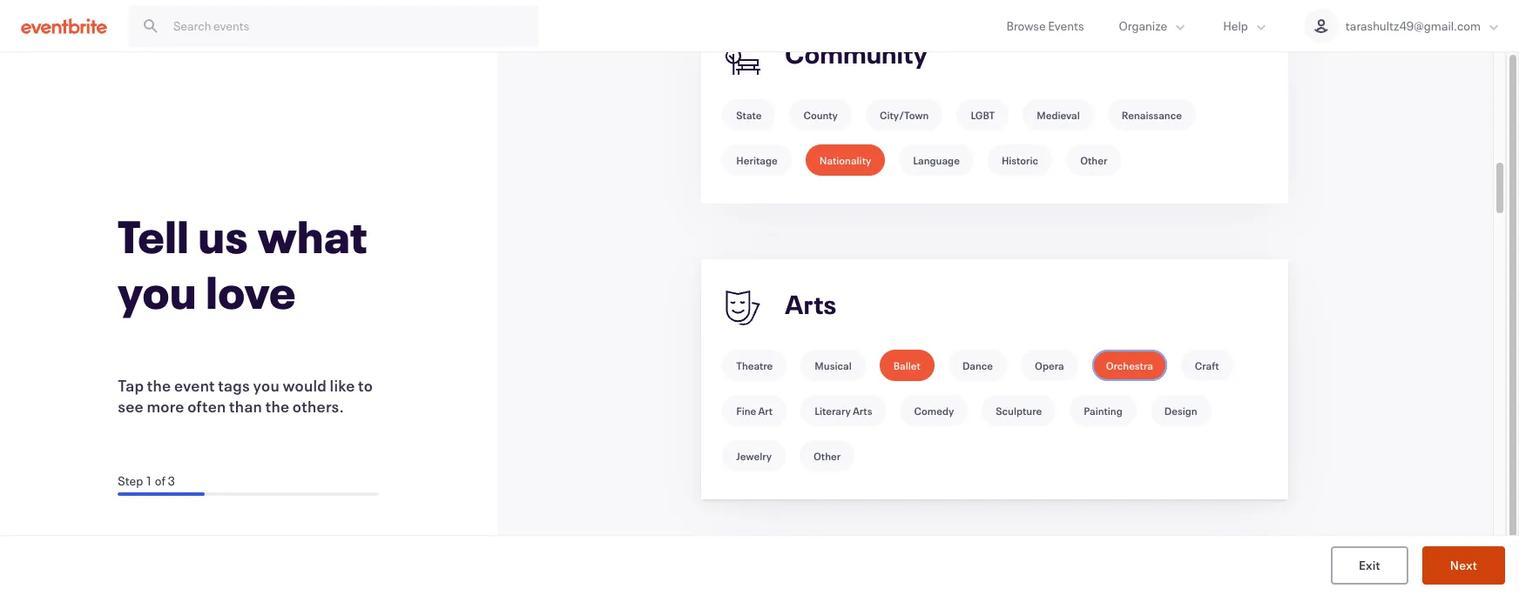Task type: describe. For each thing, give the bounding box(es) containing it.
renaissance button
[[1108, 99, 1196, 131]]

would
[[283, 375, 327, 396]]

tell
[[118, 206, 189, 265]]

literary arts button
[[801, 395, 886, 427]]

step
[[118, 473, 143, 489]]

literary arts
[[815, 404, 872, 418]]

help link
[[1206, 0, 1286, 51]]

to
[[358, 375, 373, 396]]

events
[[1048, 17, 1084, 34]]

other for the bottommost 'other' button
[[814, 449, 841, 463]]

art
[[758, 404, 773, 418]]

1
[[145, 473, 153, 489]]

tap the event tags you would like to see more often than the others.
[[118, 375, 373, 417]]

tags
[[218, 375, 250, 396]]

musical
[[815, 359, 852, 373]]

other for 'other' button to the right
[[1080, 153, 1107, 167]]

medieval button
[[1023, 99, 1094, 131]]

dance button
[[948, 350, 1007, 382]]

opera
[[1035, 359, 1064, 373]]

you inside "tap the event tags you would like to see more often than the others."
[[253, 375, 280, 396]]

theatre button
[[722, 350, 787, 382]]

sculpture button
[[982, 395, 1056, 427]]

tarashultz49@gmail.com
[[1346, 17, 1481, 34]]

heritage button
[[722, 145, 791, 176]]

browse
[[1006, 17, 1046, 34]]

love
[[206, 262, 296, 321]]

historic button
[[988, 145, 1052, 176]]

lgbt button
[[957, 99, 1009, 131]]

more
[[147, 396, 184, 417]]

orchestra
[[1106, 359, 1153, 373]]

1 horizontal spatial other button
[[1066, 145, 1121, 176]]

medieval
[[1037, 108, 1080, 122]]

organize
[[1119, 17, 1167, 34]]

painting button
[[1070, 395, 1136, 427]]

language button
[[899, 145, 974, 176]]

than
[[229, 396, 262, 417]]

exit
[[1359, 557, 1380, 574]]

historic
[[1002, 153, 1038, 167]]

0 horizontal spatial the
[[147, 375, 171, 396]]

tarashultz49@gmail.com link
[[1286, 0, 1519, 51]]

community
[[785, 37, 928, 71]]

fine
[[736, 404, 756, 418]]

city/town button
[[866, 99, 943, 131]]

state
[[736, 108, 762, 122]]

city/town
[[880, 108, 929, 122]]

step 1 of 3
[[118, 473, 175, 489]]

next
[[1450, 557, 1477, 574]]

sculpture
[[996, 404, 1042, 418]]

exit button
[[1331, 547, 1408, 585]]

musical button
[[801, 350, 866, 382]]

county button
[[790, 99, 852, 131]]



Task type: locate. For each thing, give the bounding box(es) containing it.
literary
[[815, 404, 851, 418]]

browse events
[[1006, 17, 1084, 34]]

help
[[1223, 17, 1248, 34]]

0 horizontal spatial you
[[118, 262, 197, 321]]

1 vertical spatial other
[[814, 449, 841, 463]]

fine art
[[736, 404, 773, 418]]

jewelry button
[[722, 441, 786, 472]]

tell us what you love
[[118, 206, 368, 321]]

other down medieval button
[[1080, 153, 1107, 167]]

often
[[187, 396, 226, 417]]

renaissance
[[1122, 108, 1182, 122]]

the right 'than'
[[265, 396, 289, 417]]

0 vertical spatial other button
[[1066, 145, 1121, 176]]

jewelry
[[736, 449, 772, 463]]

next button
[[1422, 547, 1505, 585]]

you inside 'tell us what you love'
[[118, 262, 197, 321]]

1 horizontal spatial you
[[253, 375, 280, 396]]

event
[[174, 375, 215, 396]]

craft button
[[1181, 350, 1233, 382]]

other down literary
[[814, 449, 841, 463]]

0 horizontal spatial other button
[[800, 441, 855, 472]]

ballet button
[[879, 350, 935, 382]]

0 horizontal spatial other
[[814, 449, 841, 463]]

0 vertical spatial other
[[1080, 153, 1107, 167]]

you
[[118, 262, 197, 321], [253, 375, 280, 396]]

0 vertical spatial you
[[118, 262, 197, 321]]

other button down literary
[[800, 441, 855, 472]]

progressbar image
[[118, 493, 205, 496]]

nationality button
[[805, 145, 885, 176]]

design button
[[1150, 395, 1211, 427]]

theatre
[[736, 359, 773, 373]]

other button
[[1066, 145, 1121, 176], [800, 441, 855, 472]]

ballet
[[893, 359, 921, 373]]

others.
[[293, 396, 344, 417]]

craft
[[1195, 359, 1219, 373]]

progressbar progress bar
[[118, 493, 379, 496]]

design
[[1164, 404, 1197, 418]]

tap
[[118, 375, 144, 396]]

state button
[[722, 99, 776, 131]]

arts up musical button
[[785, 288, 837, 322]]

see
[[118, 396, 144, 417]]

like
[[330, 375, 355, 396]]

1 vertical spatial you
[[253, 375, 280, 396]]

1 horizontal spatial other
[[1080, 153, 1107, 167]]

1 vertical spatial other button
[[800, 441, 855, 472]]

lgbt
[[971, 108, 995, 122]]

1 horizontal spatial arts
[[853, 404, 872, 418]]

what
[[258, 206, 368, 265]]

eventbrite image
[[21, 17, 107, 34]]

orchestra button
[[1092, 350, 1167, 382]]

you right tags
[[253, 375, 280, 396]]

of
[[155, 473, 166, 489]]

arts
[[785, 288, 837, 322], [853, 404, 872, 418]]

the
[[147, 375, 171, 396], [265, 396, 289, 417]]

1 horizontal spatial the
[[265, 396, 289, 417]]

painting
[[1084, 404, 1122, 418]]

other button down medieval
[[1066, 145, 1121, 176]]

fine art button
[[722, 395, 787, 427]]

language
[[913, 153, 960, 167]]

other
[[1080, 153, 1107, 167], [814, 449, 841, 463]]

dance
[[962, 359, 993, 373]]

you left us
[[118, 262, 197, 321]]

us
[[198, 206, 249, 265]]

heritage
[[736, 153, 778, 167]]

nationality
[[819, 153, 871, 167]]

browse events link
[[989, 0, 1101, 51]]

0 vertical spatial arts
[[785, 288, 837, 322]]

organize link
[[1101, 0, 1206, 51]]

1 vertical spatial arts
[[853, 404, 872, 418]]

comedy button
[[900, 395, 968, 427]]

comedy
[[914, 404, 954, 418]]

3
[[168, 473, 175, 489]]

the right the tap
[[147, 375, 171, 396]]

arts right literary
[[853, 404, 872, 418]]

opera button
[[1021, 350, 1078, 382]]

arts inside button
[[853, 404, 872, 418]]

0 horizontal spatial arts
[[785, 288, 837, 322]]

county
[[803, 108, 838, 122]]



Task type: vqa. For each thing, say whether or not it's contained in the screenshot.
the bottom Arts
yes



